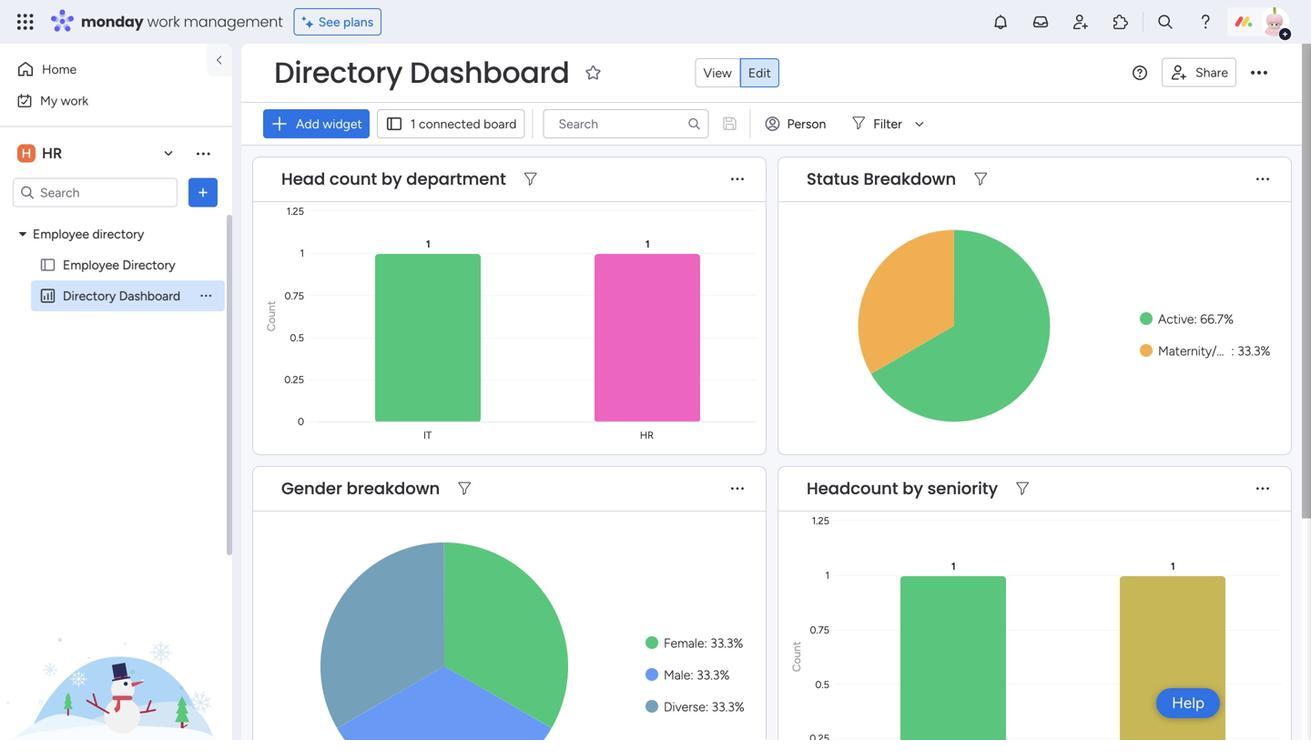 Task type: vqa. For each thing, say whether or not it's contained in the screenshot.
form to the middle
no



Task type: describe. For each thing, give the bounding box(es) containing it.
management
[[184, 11, 283, 32]]

1 connected board
[[411, 116, 517, 132]]

diverse : 33.3%
[[664, 700, 745, 715]]

0 vertical spatial by
[[382, 168, 402, 191]]

directory
[[92, 226, 144, 242]]

add widget button
[[263, 109, 370, 138]]

breakdown
[[347, 477, 440, 501]]

v2 funnel image for headcount by seniority
[[1017, 483, 1029, 496]]

see
[[319, 14, 340, 30]]

1
[[411, 116, 416, 132]]

board
[[484, 116, 517, 132]]

person
[[787, 116, 826, 132]]

list box containing employee directory
[[0, 215, 232, 557]]

ruby anderson image
[[1261, 7, 1290, 36]]

: for diverse : 33.3%
[[706, 700, 709, 715]]

employee for employee directory
[[33, 226, 89, 242]]

0 horizontal spatial directory
[[63, 288, 116, 304]]

share button
[[1162, 58, 1237, 87]]

view button
[[695, 58, 740, 87]]

count
[[330, 168, 377, 191]]

maternity/paternity leave
[[1159, 343, 1300, 359]]

workspace options image
[[194, 144, 212, 162]]

66.7%
[[1201, 312, 1234, 327]]

person button
[[758, 109, 837, 138]]

seniority
[[928, 477, 998, 501]]

help
[[1172, 694, 1205, 713]]

display modes group
[[695, 58, 780, 87]]

gender
[[281, 477, 342, 501]]

0 horizontal spatial more dots image
[[731, 173, 744, 186]]

: down 66.7%
[[1232, 343, 1235, 359]]

share
[[1196, 65, 1229, 80]]

: for male : 33.3%
[[691, 668, 694, 683]]

status breakdown
[[807, 168, 957, 191]]

widget
[[323, 116, 362, 132]]

1 vertical spatial directory
[[122, 257, 176, 273]]

work for monday
[[147, 11, 180, 32]]

employee for employee directory
[[63, 257, 119, 273]]

workspace selection element
[[17, 143, 65, 164]]

Search in workspace field
[[38, 182, 152, 203]]

dashboard inside banner
[[410, 52, 570, 93]]

menu image
[[1133, 66, 1148, 80]]

head count by department
[[281, 168, 506, 191]]

view
[[704, 65, 732, 81]]

monday work management
[[81, 11, 283, 32]]

status
[[807, 168, 860, 191]]

edit button
[[740, 58, 780, 87]]

maternity/paternity
[[1159, 343, 1268, 359]]

work for my
[[61, 93, 88, 108]]

none search field inside directory dashboard banner
[[543, 109, 709, 138]]

headcount by seniority
[[807, 477, 998, 501]]

directory dashboard inside list box
[[63, 288, 181, 304]]

employee directory
[[33, 226, 144, 242]]

33.3% left leave
[[1238, 343, 1271, 359]]

home button
[[11, 55, 196, 84]]

monday
[[81, 11, 144, 32]]

h
[[22, 146, 31, 161]]

add
[[296, 116, 320, 132]]

options image
[[194, 184, 212, 202]]



Task type: locate. For each thing, give the bounding box(es) containing it.
more options image
[[1251, 64, 1268, 81]]

1 horizontal spatial directory dashboard
[[274, 52, 570, 93]]

0 vertical spatial dashboard
[[410, 52, 570, 93]]

head
[[281, 168, 325, 191]]

directory down "see plans" button
[[274, 52, 403, 93]]

caret down image
[[19, 228, 26, 240]]

add widget
[[296, 116, 362, 132]]

v2 funnel image right breakdown
[[975, 173, 987, 186]]

inbox image
[[1032, 13, 1050, 31]]

v2 funnel image
[[525, 173, 537, 186], [975, 173, 987, 186], [459, 483, 471, 496], [1017, 483, 1029, 496]]

employee down employee directory
[[63, 257, 119, 273]]

my
[[40, 93, 58, 108]]

33.3% for female : 33.3%
[[711, 636, 744, 651]]

notifications image
[[992, 13, 1010, 31]]

by right count
[[382, 168, 402, 191]]

: for active : 66.7%
[[1195, 312, 1198, 327]]

0 vertical spatial more dots image
[[1257, 173, 1270, 186]]

lottie animation image
[[0, 557, 232, 741]]

1 vertical spatial directory dashboard
[[63, 288, 181, 304]]

directory dashboard inside directory dashboard banner
[[274, 52, 570, 93]]

1 horizontal spatial more dots image
[[1257, 173, 1270, 186]]

: down male : 33.3%
[[706, 700, 709, 715]]

more dots image for breakdown
[[1257, 173, 1270, 186]]

:
[[1195, 312, 1198, 327], [1232, 343, 1235, 359], [704, 636, 707, 651], [691, 668, 694, 683], [706, 700, 709, 715]]

1 vertical spatial more dots image
[[1257, 483, 1270, 496]]

v2 funnel image right seniority
[[1017, 483, 1029, 496]]

2 vertical spatial directory
[[63, 288, 116, 304]]

33.3%
[[1238, 343, 1271, 359], [711, 636, 744, 651], [697, 668, 730, 683], [712, 700, 745, 715]]

1 vertical spatial by
[[903, 477, 924, 501]]

search everything image
[[1157, 13, 1175, 31]]

dashboard down employee directory
[[119, 288, 181, 304]]

home
[[42, 61, 77, 77]]

filter button
[[845, 109, 931, 138]]

None search field
[[543, 109, 709, 138]]

invite members image
[[1072, 13, 1090, 31]]

directory
[[274, 52, 403, 93], [122, 257, 176, 273], [63, 288, 116, 304]]

1 horizontal spatial directory
[[122, 257, 176, 273]]

1 vertical spatial more dots image
[[731, 483, 744, 496]]

help image
[[1197, 13, 1215, 31]]

male
[[664, 668, 691, 683]]

see plans button
[[294, 8, 382, 36]]

1 horizontal spatial more dots image
[[1257, 483, 1270, 496]]

Directory Dashboard field
[[270, 52, 574, 93]]

Filter dashboard by text search field
[[543, 109, 709, 138]]

directory dashboard
[[274, 52, 570, 93], [63, 288, 181, 304]]

1 vertical spatial work
[[61, 93, 88, 108]]

33.3% for diverse : 33.3%
[[712, 700, 745, 715]]

employee
[[33, 226, 89, 242], [63, 257, 119, 273]]

breakdown
[[864, 168, 957, 191]]

dashboard
[[410, 52, 570, 93], [119, 288, 181, 304]]

work right my
[[61, 93, 88, 108]]

: left 66.7%
[[1195, 312, 1198, 327]]

leave
[[1271, 343, 1300, 359]]

1 vertical spatial dashboard
[[119, 288, 181, 304]]

lottie animation element
[[0, 557, 232, 741]]

: for female : 33.3%
[[704, 636, 707, 651]]

2 horizontal spatial directory
[[274, 52, 403, 93]]

list box
[[0, 215, 232, 557]]

1 vertical spatial employee
[[63, 257, 119, 273]]

see plans
[[319, 14, 374, 30]]

0 horizontal spatial more dots image
[[731, 483, 744, 496]]

workspace image
[[17, 143, 36, 163]]

by left seniority
[[903, 477, 924, 501]]

employee directory
[[63, 257, 176, 273]]

active
[[1159, 312, 1195, 327]]

more dots image for breakdown
[[731, 483, 744, 496]]

male : 33.3%
[[664, 668, 730, 683]]

female : 33.3%
[[664, 636, 744, 651]]

: up diverse
[[691, 668, 694, 683]]

select product image
[[16, 13, 35, 31]]

0 vertical spatial directory
[[274, 52, 403, 93]]

0 horizontal spatial dashboard
[[119, 288, 181, 304]]

work
[[147, 11, 180, 32], [61, 93, 88, 108]]

work inside button
[[61, 93, 88, 108]]

more dots image
[[1257, 173, 1270, 186], [731, 483, 744, 496]]

filter
[[874, 116, 903, 132]]

directory dashboard banner
[[241, 44, 1302, 146]]

0 vertical spatial employee
[[33, 226, 89, 242]]

public board image
[[39, 256, 56, 274]]

help button
[[1157, 689, 1221, 719]]

plans
[[343, 14, 374, 30]]

directory down directory
[[122, 257, 176, 273]]

1 horizontal spatial by
[[903, 477, 924, 501]]

33.3% for male : 33.3%
[[697, 668, 730, 683]]

my work
[[40, 93, 88, 108]]

0 horizontal spatial work
[[61, 93, 88, 108]]

1 horizontal spatial dashboard
[[410, 52, 570, 93]]

my work button
[[11, 86, 196, 115]]

arrow down image
[[909, 113, 931, 135]]

diverse
[[664, 700, 706, 715]]

: 33.3%
[[1232, 343, 1271, 359]]

directory dashboard up 1
[[274, 52, 570, 93]]

by
[[382, 168, 402, 191], [903, 477, 924, 501]]

add to favorites image
[[584, 63, 602, 82]]

directory inside banner
[[274, 52, 403, 93]]

0 vertical spatial directory dashboard
[[274, 52, 570, 93]]

option
[[0, 218, 232, 221]]

department
[[406, 168, 506, 191]]

v2 funnel image for status breakdown
[[975, 173, 987, 186]]

gender breakdown
[[281, 477, 440, 501]]

public dashboard image
[[39, 287, 56, 305]]

directory dashboard down employee directory
[[63, 288, 181, 304]]

33.3% right female
[[711, 636, 744, 651]]

33.3% up diverse : 33.3%
[[697, 668, 730, 683]]

0 vertical spatial work
[[147, 11, 180, 32]]

dashboard up board
[[410, 52, 570, 93]]

0 vertical spatial more dots image
[[731, 173, 744, 186]]

1 connected board button
[[377, 109, 525, 138]]

connected
[[419, 116, 481, 132]]

work right monday
[[147, 11, 180, 32]]

dashboard inside list box
[[119, 288, 181, 304]]

female
[[664, 636, 704, 651]]

0 horizontal spatial by
[[382, 168, 402, 191]]

more dots image
[[731, 173, 744, 186], [1257, 483, 1270, 496]]

apps image
[[1112, 13, 1130, 31]]

v2 funnel image for gender breakdown
[[459, 483, 471, 496]]

headcount
[[807, 477, 899, 501]]

0 horizontal spatial directory dashboard
[[63, 288, 181, 304]]

1 horizontal spatial work
[[147, 11, 180, 32]]

33.3% right diverse
[[712, 700, 745, 715]]

hr
[[42, 145, 62, 162]]

employee up the public board image
[[33, 226, 89, 242]]

v2 funnel image right department
[[525, 173, 537, 186]]

active : 66.7%
[[1159, 312, 1234, 327]]

: up male : 33.3%
[[704, 636, 707, 651]]

edit
[[749, 65, 771, 81]]

directory right public dashboard icon
[[63, 288, 116, 304]]

v2 funnel image right the breakdown
[[459, 483, 471, 496]]

search image
[[687, 117, 702, 131]]



